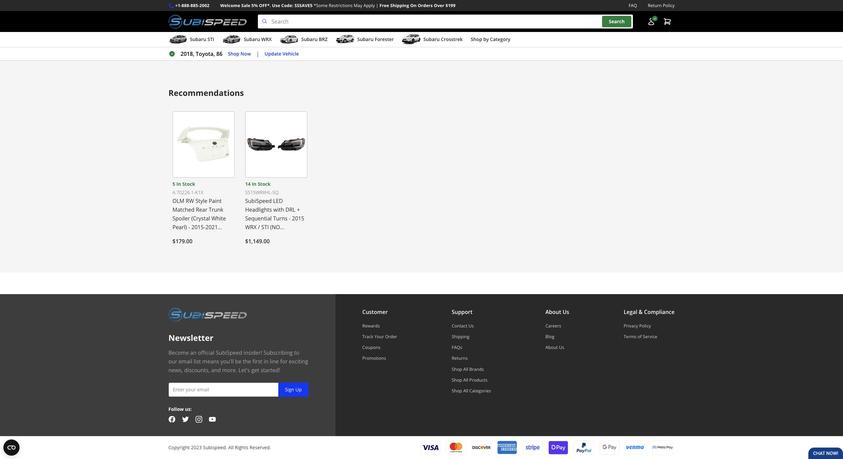 Task type: describe. For each thing, give the bounding box(es) containing it.
rear
[[196, 206, 207, 213]]

us for about us link at the bottom right
[[559, 344, 564, 350]]

a subaru wrx thumbnail image image
[[222, 34, 241, 44]]

iag performance iag performance iag boxer logo hoodie / black and blue / size - s
[[170, 6, 231, 39]]

with
[[273, 206, 284, 213]]

sti inside 14 in stock ss15wrxhl-sq subispeed led headlights with drl + sequential turns - 2015 wrx / sti (no harness/hardware)
[[261, 223, 269, 231]]

list
[[194, 358, 201, 365]]

$600.00
[[461, 44, 478, 50]]

car-
[[437, 14, 448, 22]]

shop for shop now
[[228, 50, 239, 57]]

wrx left the toy at top
[[413, 14, 425, 22]]

trunk
[[209, 206, 223, 213]]

privacy
[[624, 323, 638, 329]]

on
[[410, 2, 417, 8]]

steering
[[490, 14, 512, 22]]

2 about from the top
[[546, 344, 558, 350]]

welcome sale 5% off*. use code: sssave5
[[220, 2, 313, 8]]

*some restrictions may apply | free shipping on orders over $199
[[314, 2, 456, 8]]

rw
[[186, 197, 194, 204]]

2023
[[191, 444, 202, 451]]

2022-
[[461, 32, 475, 39]]

a subaru forester thumbnail image image
[[336, 34, 355, 44]]

legal & compliance
[[624, 308, 675, 316]]

paypal image
[[574, 440, 594, 455]]

terms
[[624, 333, 637, 340]]

shop for shop all categories
[[452, 388, 462, 394]]

your
[[374, 333, 384, 340]]

1 gcs from the top
[[388, 6, 397, 12]]

started!
[[261, 366, 280, 374]]

2015-
[[191, 223, 205, 231]]

2024
[[475, 32, 487, 39]]

forester
[[375, 36, 394, 42]]

vehicle
[[283, 50, 299, 57]]

subaru crosstrek button
[[402, 33, 463, 47]]

1 horizontal spatial shipping
[[452, 333, 469, 340]]

policy for privacy policy
[[639, 323, 651, 329]]

all left the rights
[[228, 444, 234, 451]]

follow us:
[[168, 406, 192, 412]]

5%
[[251, 2, 258, 8]]

- up 2024
[[478, 23, 480, 31]]

subaru for subaru crosstrek
[[423, 36, 440, 42]]

1 horizontal spatial |
[[376, 2, 378, 8]]

/ left size
[[209, 32, 212, 39]]

return
[[648, 2, 662, 8]]

shop all categories
[[452, 388, 491, 394]]

(no
[[270, 223, 280, 231]]

1 2015+ from the left
[[402, 23, 418, 31]]

shop all brands
[[452, 366, 484, 372]]

follow
[[168, 406, 184, 412]]

coupons
[[362, 344, 380, 350]]

stock for olm
[[182, 181, 195, 187]]

racing
[[253, 6, 267, 12]]

facebook logo image
[[168, 416, 175, 423]]

coupons link
[[362, 344, 397, 350]]

0 vertical spatial us
[[563, 308, 569, 316]]

update
[[265, 50, 281, 57]]

shop by category
[[471, 36, 510, 42]]

/ up size
[[220, 23, 222, 31]]

factionfab factionfab steering wheel - carbon/leather - 2022-2024 subaru wrx
[[461, 6, 526, 39]]

an
[[190, 349, 196, 356]]

rights
[[235, 444, 248, 451]]

subaru brz button
[[280, 33, 328, 47]]

universal for engineering
[[281, 23, 306, 31]]

- inside volk racing rays engineering blue folding chair - universal
[[278, 23, 280, 31]]

terms of service
[[624, 333, 657, 340]]

shop for shop all brands
[[452, 366, 462, 372]]

blue inside iag performance iag performance iag boxer logo hoodie / black and blue / size - s
[[196, 32, 208, 39]]

2 gcs from the top
[[388, 14, 398, 22]]

- right carbon/leather
[[524, 23, 526, 31]]

recommendations
[[168, 87, 244, 98]]

shop now link
[[228, 50, 251, 58]]

folding
[[243, 23, 261, 31]]

sssave5
[[295, 2, 313, 8]]

blog link
[[546, 333, 569, 340]]

faqs link
[[452, 344, 491, 350]]

subaru wrx button
[[222, 33, 272, 47]]

1 factionfab from the top
[[461, 6, 484, 12]]

visa image
[[420, 441, 440, 455]]

subaru for subaru brz
[[301, 36, 318, 42]]

let's
[[238, 366, 250, 374]]

track your order
[[362, 333, 397, 340]]

exciting
[[289, 358, 308, 365]]

$5.12
[[388, 44, 400, 50]]

up
[[295, 386, 302, 393]]

subaru inside factionfab factionfab steering wheel - carbon/leather - 2022-2024 subaru wrx
[[488, 32, 507, 39]]

discover image
[[471, 441, 492, 455]]

wrx inside 14 in stock ss15wrxhl-sq subispeed led headlights with drl + sequential turns - 2015 wrx / sti (no harness/hardware)
[[245, 223, 257, 231]]

volk racing rays engineering blue folding chair - universal
[[243, 6, 306, 31]]

shipping link
[[452, 333, 491, 340]]

iag left 888-
[[170, 6, 178, 12]]

shop all products link
[[452, 377, 491, 383]]

stock for subispeed
[[258, 181, 271, 187]]

- inside gcs gcs 2015 wrx toy car- red - 2015+ wrx / 2015+ sti
[[399, 23, 401, 31]]

search button
[[602, 16, 632, 27]]

crosstrek
[[441, 36, 463, 42]]

and inside the become an official subispeed insider! subscribing to our email list means you'll be the first in line for exciting news, discounts, and more. let's get started!
[[211, 366, 221, 374]]

faqs
[[452, 344, 462, 350]]

return policy link
[[648, 2, 675, 9]]

harness/hardware)
[[245, 232, 294, 239]]

blue inside volk racing rays engineering blue folding chair - universal
[[288, 14, 300, 22]]

(crystal
[[191, 215, 210, 222]]

by
[[483, 36, 489, 42]]

boxer
[[170, 23, 185, 31]]

subaru forester button
[[336, 33, 394, 47]]

universal for shade
[[351, 32, 375, 39]]

a subaru crosstrek thumbnail image image
[[402, 34, 421, 44]]

pearl)
[[172, 223, 187, 231]]

888-
[[182, 2, 191, 8]]

$1,149.00
[[245, 237, 270, 245]]

copyright 2023 subispeed. all rights reserved.
[[168, 444, 271, 451]]

in for olm
[[176, 181, 181, 187]]

style
[[195, 197, 207, 204]]

subaru forester
[[357, 36, 394, 42]]

mastercard image
[[446, 441, 466, 455]]

/ inside 14 in stock ss15wrxhl-sq subispeed led headlights with drl + sequential turns - 2015 wrx / sti (no harness/hardware)
[[258, 223, 260, 231]]

contact us link
[[452, 323, 491, 329]]

update vehicle
[[265, 50, 299, 57]]

all for products
[[463, 377, 468, 383]]

subispeed.
[[203, 444, 227, 451]]

engineering
[[256, 14, 287, 22]]

subaru for subaru sti
[[190, 36, 206, 42]]

open widget image
[[3, 440, 20, 456]]

14
[[245, 181, 251, 187]]

wrx inside 5 in stock a.70226.1-k1x olm rw style paint matched rear trunk spoiler (crystal white pearl) - 2015-2021 subaru wrx / sti
[[192, 232, 203, 239]]

us for contact us link in the right of the page
[[469, 323, 474, 329]]

free
[[380, 2, 389, 8]]

paint
[[209, 197, 222, 204]]

white
[[211, 215, 226, 222]]

1 subispeed logo image from the top
[[168, 15, 247, 29]]

all for brands
[[463, 366, 468, 372]]

sti inside 5 in stock a.70226.1-k1x olm rw style paint matched rear trunk spoiler (crystal white pearl) - 2015-2021 subaru wrx / sti
[[208, 232, 216, 239]]

yokohama
[[315, 32, 346, 39]]

sign
[[285, 386, 294, 393]]



Task type: locate. For each thing, give the bounding box(es) containing it.
legal
[[624, 308, 637, 316]]

terms of service link
[[624, 333, 675, 340]]

0 vertical spatial factionfab
[[461, 6, 484, 12]]

may
[[354, 2, 362, 8]]

1 vertical spatial about
[[546, 344, 558, 350]]

1 horizontal spatial policy
[[663, 2, 675, 8]]

wheel
[[461, 23, 477, 31]]

1 vertical spatial blue
[[196, 32, 208, 39]]

0 horizontal spatial and
[[185, 32, 195, 39]]

universal inside volk racing rays engineering blue folding chair - universal
[[281, 23, 306, 31]]

wrx down carbon/leather
[[508, 32, 520, 39]]

wrx down 'chair'
[[261, 36, 272, 42]]

stock up ss15wrxhl-
[[258, 181, 271, 187]]

+1-
[[175, 2, 182, 8]]

2015 down on
[[400, 14, 412, 22]]

subaru down the pearl)
[[172, 232, 191, 239]]

subaru left crosstrek at the right of the page
[[423, 36, 440, 42]]

in
[[264, 358, 268, 365]]

1 vertical spatial |
[[256, 50, 259, 58]]

a subaru brz thumbnail image image
[[280, 34, 299, 44]]

2015+ down car-
[[436, 23, 451, 31]]

support
[[452, 308, 473, 316]]

search input field
[[258, 15, 633, 29]]

us:
[[185, 406, 192, 412]]

1 horizontal spatial in
[[252, 181, 256, 187]]

subaru inside 5 in stock a.70226.1-k1x olm rw style paint matched rear trunk spoiler (crystal white pearl) - 2015-2021 subaru wrx / sti
[[172, 232, 191, 239]]

now
[[241, 50, 251, 57]]

in for subispeed
[[252, 181, 256, 187]]

1 horizontal spatial 2015
[[400, 14, 412, 22]]

shop now
[[228, 50, 251, 57]]

subaru down logo
[[190, 36, 206, 42]]

1 vertical spatial about us
[[546, 344, 564, 350]]

sun
[[333, 14, 344, 22]]

shop left by
[[471, 36, 482, 42]]

a subaru sti thumbnail image image
[[168, 34, 187, 44]]

in right 5
[[176, 181, 181, 187]]

universal up a subaru brz thumbnail image
[[281, 23, 306, 31]]

contact
[[452, 323, 467, 329]]

shop down shop all products
[[452, 388, 462, 394]]

0 horizontal spatial 2015+
[[402, 23, 418, 31]]

- right red
[[399, 23, 401, 31]]

shipping
[[390, 2, 409, 8], [452, 333, 469, 340]]

sti down 2021
[[208, 232, 216, 239]]

copyright
[[168, 444, 190, 451]]

0 vertical spatial blue
[[288, 14, 300, 22]]

$182.23
[[243, 44, 260, 50]]

/ down 2021
[[205, 232, 207, 239]]

policy
[[663, 2, 675, 8], [639, 323, 651, 329]]

0 vertical spatial 2015
[[400, 14, 412, 22]]

0 vertical spatial gcs
[[388, 6, 397, 12]]

2 subispeed logo image from the top
[[168, 307, 247, 322]]

shop for shop by category
[[471, 36, 482, 42]]

- inside 5 in stock a.70226.1-k1x olm rw style paint matched rear trunk spoiler (crystal white pearl) - 2015-2021 subaru wrx / sti
[[188, 223, 190, 231]]

stock inside 5 in stock a.70226.1-k1x olm rw style paint matched rear trunk spoiler (crystal white pearl) - 2015-2021 subaru wrx / sti
[[182, 181, 195, 187]]

in right the 14
[[252, 181, 256, 187]]

0 horizontal spatial subispeed
[[216, 349, 242, 356]]

returns link
[[452, 355, 491, 361]]

shipping down contact
[[452, 333, 469, 340]]

toy
[[427, 14, 436, 22]]

ss15wrxhl-
[[245, 189, 273, 195]]

gcs
[[388, 6, 397, 12], [388, 14, 398, 22]]

returns
[[452, 355, 468, 361]]

sti inside gcs gcs 2015 wrx toy car- red - 2015+ wrx / 2015+ sti
[[388, 32, 396, 39]]

1 vertical spatial shipping
[[452, 333, 469, 340]]

iag up hoodie
[[215, 14, 225, 22]]

/ inside 5 in stock a.70226.1-k1x olm rw style paint matched rear trunk spoiler (crystal white pearl) - 2015-2021 subaru wrx / sti
[[205, 232, 207, 239]]

twitter logo image
[[182, 416, 189, 423]]

subispeed inside 14 in stock ss15wrxhl-sq subispeed led headlights with drl + sequential turns - 2015 wrx / sti (no harness/hardware)
[[245, 197, 272, 204]]

shipping left on
[[390, 2, 409, 8]]

0 vertical spatial and
[[185, 32, 195, 39]]

hoodie
[[200, 23, 219, 31]]

1 in from the left
[[176, 181, 181, 187]]

1 vertical spatial subispeed logo image
[[168, 307, 247, 322]]

subaru down carbon/leather
[[488, 32, 507, 39]]

| left free
[[376, 2, 378, 8]]

subaru left "brz"
[[301, 36, 318, 42]]

policy for return policy
[[663, 2, 675, 8]]

all down shop all products
[[463, 388, 468, 394]]

sign up
[[285, 386, 302, 393]]

venmo image
[[625, 440, 645, 455]]

sti
[[388, 32, 396, 39], [207, 36, 214, 42], [261, 223, 269, 231], [208, 232, 216, 239]]

shop down "returns"
[[452, 366, 462, 372]]

amex image
[[497, 441, 517, 455]]

stock
[[182, 181, 195, 187], [258, 181, 271, 187]]

0 horizontal spatial blue
[[196, 32, 208, 39]]

2 stock from the left
[[258, 181, 271, 187]]

all down shop all brands
[[463, 377, 468, 383]]

service
[[643, 333, 657, 340]]

/ inside gcs gcs 2015 wrx toy car- red - 2015+ wrx / 2015+ sti
[[432, 23, 435, 31]]

0 vertical spatial about us
[[546, 308, 569, 316]]

googlepay image
[[599, 440, 619, 455]]

/ down 'sequential'
[[258, 223, 260, 231]]

first
[[252, 358, 262, 365]]

2015 down "+"
[[292, 215, 304, 222]]

subaru inside dropdown button
[[190, 36, 206, 42]]

0 horizontal spatial shipping
[[390, 2, 409, 8]]

1 horizontal spatial 2015+
[[436, 23, 451, 31]]

1 horizontal spatial stock
[[258, 181, 271, 187]]

privacy policy link
[[624, 323, 675, 329]]

blue down code:
[[288, 14, 300, 22]]

black
[[170, 32, 184, 39]]

and down logo
[[185, 32, 195, 39]]

1 vertical spatial factionfab
[[461, 14, 489, 22]]

logo
[[186, 23, 199, 31]]

sti up harness/hardware) at the left bottom
[[261, 223, 269, 231]]

1 vertical spatial gcs
[[388, 14, 398, 22]]

off*.
[[259, 2, 271, 8]]

1 horizontal spatial blue
[[288, 14, 300, 22]]

and down means
[[211, 366, 221, 374]]

wrx down 'sequential'
[[245, 223, 257, 231]]

instagram logo image
[[195, 416, 202, 423]]

headlights
[[245, 206, 272, 213]]

shop left "now"
[[228, 50, 239, 57]]

subispeed logo image
[[168, 15, 247, 29], [168, 307, 247, 322]]

shop inside dropdown button
[[471, 36, 482, 42]]

blue down hoodie
[[196, 32, 208, 39]]

0 vertical spatial shipping
[[390, 2, 409, 8]]

wrx inside factionfab factionfab steering wheel - carbon/leather - 2022-2024 subaru wrx
[[508, 32, 520, 39]]

olm rw style paint matched rear trunk spoiler (crystal white pearl) - 2015-2021 subaru wrx / sti image
[[172, 111, 234, 178]]

s
[[228, 32, 231, 39]]

0 horizontal spatial universal
[[281, 23, 306, 31]]

category
[[490, 36, 510, 42]]

button image
[[647, 18, 655, 26]]

carbon/leather
[[481, 23, 522, 31]]

wrx down the toy at top
[[419, 23, 431, 31]]

compliance
[[644, 308, 675, 316]]

| down $182.23
[[256, 50, 259, 58]]

k1x
[[195, 189, 203, 195]]

1 vertical spatial us
[[469, 323, 474, 329]]

chair
[[263, 23, 277, 31]]

welcome
[[220, 2, 240, 8]]

us down blog link
[[559, 344, 564, 350]]

policy right return
[[663, 2, 675, 8]]

0 vertical spatial policy
[[663, 2, 675, 8]]

subispeed inside the become an official subispeed insider! subscribing to our email list means you'll be the first in line for exciting news, discounts, and more. let's get started!
[[216, 349, 242, 356]]

sti inside dropdown button
[[207, 36, 214, 42]]

policy up "terms of service" link
[[639, 323, 651, 329]]

update vehicle button
[[265, 50, 299, 58]]

1 about from the top
[[546, 308, 561, 316]]

volk
[[243, 6, 252, 12]]

all left 'brands' at the bottom right
[[463, 366, 468, 372]]

subispeed up you'll
[[216, 349, 242, 356]]

2 factionfab from the top
[[461, 14, 489, 22]]

86
[[216, 50, 223, 58]]

universal inside the tomei tomei sun shade wrx/sti minatomirai yokohama - universal
[[351, 32, 375, 39]]

wrx
[[413, 14, 425, 22], [419, 23, 431, 31], [508, 32, 520, 39], [261, 36, 272, 42], [245, 223, 257, 231], [192, 232, 203, 239]]

stock inside 14 in stock ss15wrxhl-sq subispeed led headlights with drl + sequential turns - 2015 wrx / sti (no harness/hardware)
[[258, 181, 271, 187]]

2 tomei from the top
[[315, 14, 331, 22]]

search
[[609, 18, 625, 25]]

- down minatomirai
[[348, 32, 350, 39]]

track your order link
[[362, 333, 397, 340]]

subaru for subaru wrx
[[244, 36, 260, 42]]

subispeed logo image up the newsletter
[[168, 307, 247, 322]]

all for categories
[[463, 388, 468, 394]]

subaru up $182.23
[[244, 36, 260, 42]]

2015+ up a subaru crosstrek thumbnail image
[[402, 23, 418, 31]]

orders
[[418, 2, 433, 8]]

1 horizontal spatial universal
[[351, 32, 375, 39]]

subscribing
[[264, 349, 293, 356]]

2 vertical spatial us
[[559, 344, 564, 350]]

- down drl
[[289, 215, 291, 222]]

0 horizontal spatial |
[[256, 50, 259, 58]]

- left "s"
[[224, 32, 226, 39]]

1 vertical spatial performance
[[180, 14, 214, 22]]

1 vertical spatial policy
[[639, 323, 651, 329]]

us
[[563, 308, 569, 316], [469, 323, 474, 329], [559, 344, 564, 350]]

reserved.
[[250, 444, 271, 451]]

careers
[[546, 323, 561, 329]]

us up shipping link
[[469, 323, 474, 329]]

0 vertical spatial |
[[376, 2, 378, 8]]

wrx/sti
[[315, 23, 337, 31]]

subaru for subaru forester
[[357, 36, 374, 42]]

885-
[[191, 2, 199, 8]]

about up careers
[[546, 308, 561, 316]]

and inside iag performance iag performance iag boxer logo hoodie / black and blue / size - s
[[185, 32, 195, 39]]

wrx inside dropdown button
[[261, 36, 272, 42]]

/ down the toy at top
[[432, 23, 435, 31]]

shop all products
[[452, 377, 488, 383]]

gcs gcs 2015 wrx toy car- red - 2015+ wrx / 2015+ sti
[[388, 6, 451, 39]]

shop for shop all products
[[452, 377, 462, 383]]

to
[[294, 349, 299, 356]]

metapay image
[[652, 446, 673, 449]]

$49.99
[[170, 44, 185, 50]]

2018, toyota, 86
[[181, 50, 223, 58]]

0 horizontal spatial in
[[176, 181, 181, 187]]

1 tomei from the top
[[315, 6, 329, 12]]

1 horizontal spatial and
[[211, 366, 221, 374]]

Enter your email text field
[[168, 383, 308, 397]]

2 about us from the top
[[546, 344, 564, 350]]

0 horizontal spatial stock
[[182, 181, 195, 187]]

0 vertical spatial performance
[[179, 6, 207, 12]]

2015 inside 14 in stock ss15wrxhl-sq subispeed led headlights with drl + sequential turns - 2015 wrx / sti (no harness/hardware)
[[292, 215, 304, 222]]

about us up careers link
[[546, 308, 569, 316]]

rewards
[[362, 323, 380, 329]]

rewards link
[[362, 323, 397, 329]]

0 horizontal spatial 2015
[[292, 215, 304, 222]]

universal down minatomirai
[[351, 32, 375, 39]]

$179.00
[[172, 237, 192, 245]]

iag up boxer
[[170, 14, 179, 22]]

tomei tomei sun shade wrx/sti minatomirai yokohama - universal
[[315, 6, 375, 39]]

shop down shop all brands
[[452, 377, 462, 383]]

1 vertical spatial subispeed
[[216, 349, 242, 356]]

be
[[235, 358, 241, 365]]

shop all brands link
[[452, 366, 491, 372]]

- right 'chair'
[[278, 23, 280, 31]]

over
[[434, 2, 444, 8]]

in
[[176, 181, 181, 187], [252, 181, 256, 187]]

about down blog
[[546, 344, 558, 350]]

subispeed
[[245, 197, 272, 204], [216, 349, 242, 356]]

subispeed logo image down the 2002 at the top left of the page
[[168, 15, 247, 29]]

- left 2015-
[[188, 223, 190, 231]]

1 vertical spatial universal
[[351, 32, 375, 39]]

all
[[463, 366, 468, 372], [463, 377, 468, 383], [463, 388, 468, 394], [228, 444, 234, 451]]

sti down hoodie
[[207, 36, 214, 42]]

sti down red
[[388, 32, 396, 39]]

- inside 14 in stock ss15wrxhl-sq subispeed led headlights with drl + sequential turns - 2015 wrx / sti (no harness/hardware)
[[289, 215, 291, 222]]

- inside the tomei tomei sun shade wrx/sti minatomirai yokohama - universal
[[348, 32, 350, 39]]

1 vertical spatial 2015
[[292, 215, 304, 222]]

stock up a.70226.1-
[[182, 181, 195, 187]]

youtube logo image
[[209, 416, 216, 423]]

2015 inside gcs gcs 2015 wrx toy car- red - 2015+ wrx / 2015+ sti
[[400, 14, 412, 22]]

1 horizontal spatial subispeed
[[245, 197, 272, 204]]

turns
[[273, 215, 287, 222]]

shoppay image
[[548, 440, 568, 455]]

subispeed led headlights with drl + sequential turns - 2015 wrx / sti (no harness/hardware) image
[[245, 111, 307, 178]]

in inside 14 in stock ss15wrxhl-sq subispeed led headlights with drl + sequential turns - 2015 wrx / sti (no harness/hardware)
[[252, 181, 256, 187]]

subaru down minatomirai
[[357, 36, 374, 42]]

official
[[198, 349, 214, 356]]

us up careers link
[[563, 308, 569, 316]]

wrx down 2015-
[[192, 232, 203, 239]]

a.70226.1-
[[172, 189, 195, 195]]

matched
[[172, 206, 194, 213]]

faq
[[629, 2, 637, 8]]

1 vertical spatial tomei
[[315, 14, 331, 22]]

0 vertical spatial subispeed
[[245, 197, 272, 204]]

subaru wrx
[[244, 36, 272, 42]]

led
[[273, 197, 283, 204]]

2 2015+ from the left
[[436, 23, 451, 31]]

0 horizontal spatial policy
[[639, 323, 651, 329]]

0 vertical spatial tomei
[[315, 6, 329, 12]]

about us down blog link
[[546, 344, 564, 350]]

in inside 5 in stock a.70226.1-k1x olm rw style paint matched rear trunk spoiler (crystal white pearl) - 2015-2021 subaru wrx / sti
[[176, 181, 181, 187]]

blue
[[288, 14, 300, 22], [196, 32, 208, 39]]

- inside iag performance iag performance iag boxer logo hoodie / black and blue / size - s
[[224, 32, 226, 39]]

0 vertical spatial subispeed logo image
[[168, 15, 247, 29]]

subispeed down ss15wrxhl-
[[245, 197, 272, 204]]

privacy policy
[[624, 323, 651, 329]]

subaru sti
[[190, 36, 214, 42]]

1 stock from the left
[[182, 181, 195, 187]]

1 vertical spatial and
[[211, 366, 221, 374]]

stripe image
[[523, 441, 543, 455]]

0 vertical spatial universal
[[281, 23, 306, 31]]

red
[[388, 23, 398, 31]]

0 vertical spatial about
[[546, 308, 561, 316]]

1 about us from the top
[[546, 308, 569, 316]]

2 in from the left
[[252, 181, 256, 187]]



Task type: vqa. For each thing, say whether or not it's contained in the screenshot.


